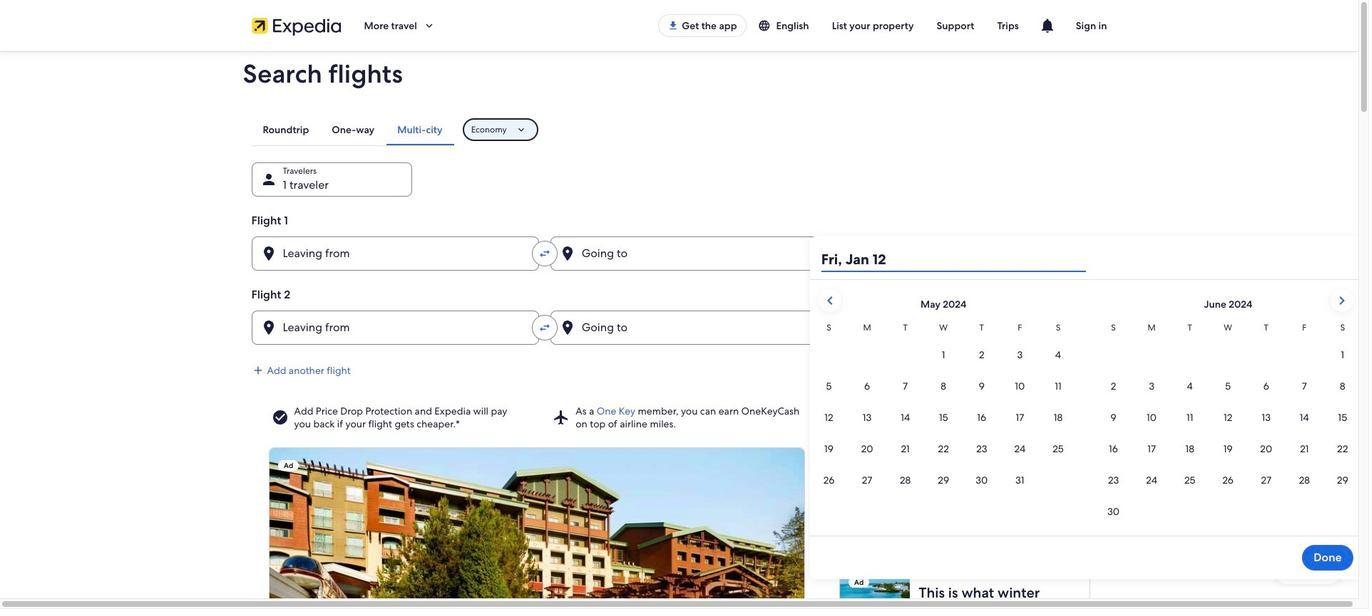 Task type: locate. For each thing, give the bounding box(es) containing it.
main content
[[0, 51, 1362, 610]]

communication center icon image
[[1039, 17, 1056, 34]]

download the app button image
[[668, 20, 679, 31]]

small image
[[758, 19, 776, 32]]

swap origin and destination values image
[[538, 247, 551, 260]]

tab list
[[251, 114, 454, 145]]

swap origin and destination values image
[[538, 322, 551, 334]]

expedia logo image
[[251, 16, 341, 36]]



Task type: describe. For each thing, give the bounding box(es) containing it.
more travel image
[[423, 19, 436, 32]]

medium image
[[251, 364, 264, 377]]

next month image
[[1333, 292, 1350, 309]]

previous month image
[[821, 292, 838, 309]]



Task type: vqa. For each thing, say whether or not it's contained in the screenshot.
bottom this
no



